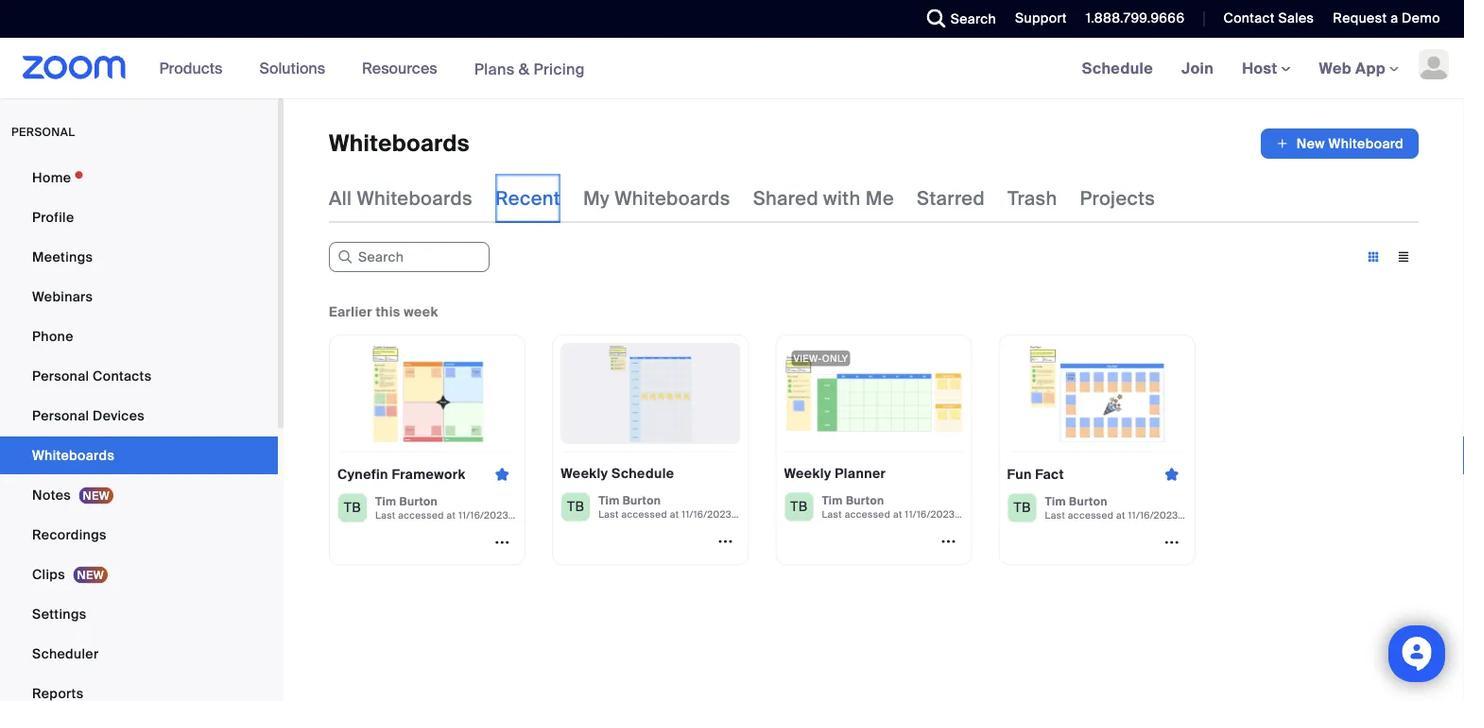 Task type: vqa. For each thing, say whether or not it's contained in the screenshot.
ONE
no



Task type: describe. For each thing, give the bounding box(es) containing it.
more options for cynefin framework image
[[487, 534, 517, 551]]

request a demo
[[1333, 9, 1441, 27]]

web app button
[[1319, 58, 1399, 78]]

webinars
[[32, 288, 93, 305]]

fun fact, modified at nov 16, 2023, link, starred element
[[999, 335, 1237, 566]]

schedule link
[[1068, 38, 1167, 98]]

cynefin framework
[[337, 466, 466, 483]]

meetings
[[32, 248, 93, 266]]

1.888.799.9666 button up join on the top of the page
[[1072, 0, 1190, 38]]

new whiteboard button
[[1261, 129, 1419, 159]]

fact
[[1035, 466, 1064, 483]]

click to unstar the whiteboard fun fact image
[[1157, 466, 1187, 483]]

demo
[[1402, 9, 1441, 27]]

tim burton last accessed at 11/16/2023, 8:09:58 am
[[375, 494, 569, 522]]

Search text field
[[329, 242, 490, 272]]

cynefin
[[337, 466, 388, 483]]

whiteboard
[[1329, 135, 1404, 152]]

fun fact
[[1007, 466, 1064, 483]]

web app
[[1319, 58, 1386, 78]]

tim burton last accessed at 11/16/2023, 8:09:20 am
[[599, 493, 792, 521]]

recordings link
[[0, 516, 278, 554]]

shared
[[753, 186, 819, 210]]

whiteboards link
[[0, 437, 278, 475]]

sales
[[1278, 9, 1314, 27]]

this
[[376, 303, 400, 320]]

schedule inside the meetings navigation
[[1082, 58, 1153, 78]]

tb for tim burton last accessed at 11/16/2023, 8:07:24 am
[[1014, 499, 1031, 517]]

tabs of all whiteboard page tab list
[[329, 174, 1155, 223]]

at for tim burton last accessed at 11/16/2023, 8:09:58 am
[[447, 509, 456, 522]]

thumbnail of weekly planner image
[[784, 343, 964, 444]]

join
[[1182, 58, 1214, 78]]

thumbnail of fun fact image
[[1007, 343, 1187, 444]]

whiteboards inside 'link'
[[32, 447, 115, 464]]

only
[[822, 352, 848, 364]]

1 vertical spatial schedule
[[612, 465, 674, 483]]

personal contacts
[[32, 367, 152, 385]]

recordings
[[32, 526, 107, 544]]

web
[[1319, 58, 1352, 78]]

trash
[[1008, 186, 1057, 210]]

1.888.799.9666
[[1086, 9, 1185, 27]]

tim for tim burton last accessed at 11/16/2023, 8:09:20 am
[[599, 493, 620, 507]]

host button
[[1242, 58, 1291, 78]]

all
[[329, 186, 352, 210]]

personal devices
[[32, 407, 145, 424]]

8:07:24
[[1183, 509, 1219, 522]]

recent
[[495, 186, 560, 210]]

devices
[[93, 407, 145, 424]]

weekly schedule, modified at nov 16, 2023, link element
[[552, 335, 792, 566]]

host
[[1242, 58, 1281, 78]]

join link
[[1167, 38, 1228, 98]]

home link
[[0, 159, 278, 197]]

contact
[[1224, 9, 1275, 27]]

scheduler link
[[0, 635, 278, 673]]

resources button
[[362, 38, 446, 98]]

am for tim burton last accessed at 11/16/2023, 8:09:20 am
[[777, 508, 792, 521]]

am for tim burton last accessed at 11/16/2023, 8:07:24 am
[[1221, 509, 1237, 522]]

weekly for weekly planner
[[784, 465, 832, 483]]

11/16/2023, for tim burton last accessed at 11/16/2023, 8:09:58 am
[[458, 509, 511, 522]]

new
[[1297, 135, 1325, 152]]

cynefin framework application
[[337, 460, 517, 489]]

weekly planner
[[784, 465, 886, 483]]

plans
[[474, 59, 515, 79]]

new whiteboard
[[1297, 135, 1404, 152]]

personal menu menu
[[0, 159, 278, 701]]

resources
[[362, 58, 437, 78]]

scheduler
[[32, 645, 99, 663]]

personal for personal contacts
[[32, 367, 89, 385]]

settings
[[32, 605, 87, 623]]

add image
[[1276, 134, 1289, 153]]

personal
[[11, 125, 75, 139]]

11/16/2023, for tim burton last accessed at 11/16/2023, 8:09:13 am
[[905, 508, 958, 521]]

am for tim burton last accessed at 11/16/2023, 8:09:13 am
[[997, 508, 1013, 521]]

clips link
[[0, 556, 278, 594]]

webinars link
[[0, 278, 278, 316]]

phone link
[[0, 318, 278, 355]]

weekly schedule
[[561, 465, 674, 483]]

products button
[[159, 38, 231, 98]]

more options for weekly planner image
[[934, 533, 964, 550]]

support
[[1015, 9, 1067, 27]]

burton for tim burton last accessed at 11/16/2023, 8:07:24 am
[[1069, 494, 1108, 508]]

11/16/2023, for tim burton last accessed at 11/16/2023, 8:09:20 am
[[682, 508, 734, 521]]

personal for personal devices
[[32, 407, 89, 424]]

list mode, not selected image
[[1389, 249, 1419, 266]]

8:09:58
[[514, 509, 551, 522]]

my
[[583, 186, 610, 210]]

meetings link
[[0, 238, 278, 276]]

accessed for tim burton last accessed at 11/16/2023, 8:09:58 am
[[398, 509, 444, 522]]

tim burton last accessed at 11/16/2023, 8:07:24 am
[[1045, 494, 1237, 522]]

click to unstar the whiteboard cynefin framework image
[[487, 466, 517, 483]]

all whiteboards
[[329, 186, 473, 210]]

last for tim burton last accessed at 11/16/2023, 8:09:20 am
[[599, 508, 619, 521]]

cynefin framework, modified at nov 16, 2023, link, starred element
[[329, 335, 569, 566]]



Task type: locate. For each thing, give the bounding box(es) containing it.
am right "8:09:58"
[[553, 509, 569, 522]]

11/16/2023, up more options for fun fact icon
[[1128, 509, 1181, 522]]

am inside tim burton last accessed at 11/16/2023, 8:09:13 am
[[997, 508, 1013, 521]]

banner containing products
[[0, 38, 1464, 100]]

burton for tim burton last accessed at 11/16/2023, 8:09:20 am
[[623, 493, 661, 507]]

planner
[[835, 465, 886, 483]]

0 horizontal spatial weekly
[[561, 465, 608, 483]]

accessed inside tim burton last accessed at 11/16/2023, 8:09:20 am
[[621, 508, 667, 521]]

tim down weekly schedule
[[599, 493, 620, 507]]

tim inside tim burton last accessed at 11/16/2023, 8:07:24 am
[[1045, 494, 1066, 508]]

accessed down planner
[[845, 508, 891, 521]]

last for tim burton last accessed at 11/16/2023, 8:07:24 am
[[1045, 509, 1065, 522]]

last
[[599, 508, 619, 521], [822, 508, 842, 521], [375, 509, 396, 522], [1045, 509, 1065, 522]]

settings link
[[0, 596, 278, 633]]

earlier this week
[[329, 303, 438, 320]]

burton down weekly schedule
[[623, 493, 661, 507]]

tim for tim burton last accessed at 11/16/2023, 8:09:13 am
[[822, 493, 843, 507]]

tb inside weekly schedule, modified at nov 16, 2023, link element
[[567, 498, 584, 516]]

tb right the 8:09:20
[[790, 498, 808, 516]]

banner
[[0, 38, 1464, 100]]

tim down weekly planner
[[822, 493, 843, 507]]

tb down fun
[[1014, 499, 1031, 517]]

1 horizontal spatial weekly
[[784, 465, 832, 483]]

tb for tim burton last accessed at 11/16/2023, 8:09:58 am
[[344, 499, 361, 517]]

11/16/2023, up more options for weekly schedule icon
[[682, 508, 734, 521]]

burton down planner
[[846, 493, 884, 507]]

11/16/2023, for tim burton last accessed at 11/16/2023, 8:07:24 am
[[1128, 509, 1181, 522]]

weekly planner, modified at nov 16, 2023, link element
[[776, 335, 1013, 566]]

profile link
[[0, 199, 278, 236]]

am
[[777, 508, 792, 521], [997, 508, 1013, 521], [553, 509, 569, 522], [1221, 509, 1237, 522]]

last inside tim burton last accessed at 11/16/2023, 8:09:20 am
[[599, 508, 619, 521]]

last down weekly planner
[[822, 508, 842, 521]]

tim inside tim burton last accessed at 11/16/2023, 8:09:13 am
[[822, 493, 843, 507]]

tb inside fun fact, modified at nov 16, 2023, link, starred element
[[1014, 499, 1031, 517]]

at inside tim burton last accessed at 11/16/2023, 8:09:58 am
[[447, 509, 456, 522]]

tb right "8:09:58"
[[567, 498, 584, 516]]

contacts
[[93, 367, 152, 385]]

&
[[519, 59, 530, 79]]

weekly left planner
[[784, 465, 832, 483]]

schedule down 1.888.799.9666
[[1082, 58, 1153, 78]]

fun fact application
[[1007, 460, 1187, 489]]

weekly for weekly schedule
[[561, 465, 608, 483]]

last inside tim burton last accessed at 11/16/2023, 8:07:24 am
[[1045, 509, 1065, 522]]

1 personal from the top
[[32, 367, 89, 385]]

1 horizontal spatial schedule
[[1082, 58, 1153, 78]]

with
[[823, 186, 861, 210]]

whiteboards down personal devices
[[32, 447, 115, 464]]

plans & pricing
[[474, 59, 585, 79]]

1 vertical spatial personal
[[32, 407, 89, 424]]

last down weekly schedule
[[599, 508, 619, 521]]

0 horizontal spatial schedule
[[612, 465, 674, 483]]

at inside tim burton last accessed at 11/16/2023, 8:09:20 am
[[670, 508, 679, 521]]

at inside tim burton last accessed at 11/16/2023, 8:07:24 am
[[1116, 509, 1126, 522]]

more options for fun fact image
[[1157, 534, 1187, 551]]

last for tim burton last accessed at 11/16/2023, 8:09:13 am
[[822, 508, 842, 521]]

last inside tim burton last accessed at 11/16/2023, 8:09:13 am
[[822, 508, 842, 521]]

more options for weekly schedule image
[[710, 533, 741, 550]]

starred
[[917, 186, 985, 210]]

11/16/2023, up more options for weekly planner icon
[[905, 508, 958, 521]]

tim
[[599, 493, 620, 507], [822, 493, 843, 507], [375, 494, 396, 508], [1045, 494, 1066, 508]]

my whiteboards
[[583, 186, 730, 210]]

search button
[[913, 0, 1001, 38]]

tb down cynefin
[[344, 499, 361, 517]]

support link
[[1001, 0, 1072, 38], [1015, 9, 1067, 27]]

whiteboards right my
[[615, 186, 730, 210]]

request a demo link
[[1319, 0, 1464, 38], [1333, 9, 1441, 27]]

accessed inside tim burton last accessed at 11/16/2023, 8:07:24 am
[[1068, 509, 1114, 522]]

whiteboards up all whiteboards
[[329, 129, 470, 158]]

home
[[32, 169, 71, 186]]

schedule up tim burton last accessed at 11/16/2023, 8:09:20 am
[[612, 465, 674, 483]]

meetings navigation
[[1068, 38, 1464, 100]]

last inside tim burton last accessed at 11/16/2023, 8:09:58 am
[[375, 509, 396, 522]]

thumbnail of weekly schedule image
[[561, 343, 741, 444]]

tim burton last accessed at 11/16/2023, 8:09:13 am
[[822, 493, 1013, 521]]

pricing
[[534, 59, 585, 79]]

zoom logo image
[[23, 56, 126, 79]]

solutions button
[[259, 38, 334, 98]]

0 vertical spatial schedule
[[1082, 58, 1153, 78]]

app
[[1356, 58, 1386, 78]]

contact sales link
[[1209, 0, 1319, 38], [1224, 9, 1314, 27]]

am right 8:07:24
[[1221, 509, 1237, 522]]

whiteboards inside whiteboards application
[[329, 129, 470, 158]]

projects
[[1080, 186, 1155, 210]]

accessed inside tim burton last accessed at 11/16/2023, 8:09:58 am
[[398, 509, 444, 522]]

week
[[404, 303, 438, 320]]

notes link
[[0, 476, 278, 514]]

request
[[1333, 9, 1387, 27]]

weekly right click to unstar the whiteboard cynefin framework icon
[[561, 465, 608, 483]]

accessed down fun fact application
[[1068, 509, 1114, 522]]

profile picture image
[[1419, 49, 1449, 79]]

tim down fact
[[1045, 494, 1066, 508]]

accessed down weekly schedule
[[621, 508, 667, 521]]

burton inside tim burton last accessed at 11/16/2023, 8:07:24 am
[[1069, 494, 1108, 508]]

grid mode, selected image
[[1358, 249, 1389, 266]]

clips
[[32, 566, 65, 583]]

burton inside tim burton last accessed at 11/16/2023, 8:09:13 am
[[846, 493, 884, 507]]

shared with me
[[753, 186, 894, 210]]

11/16/2023,
[[682, 508, 734, 521], [905, 508, 958, 521], [458, 509, 511, 522], [1128, 509, 1181, 522]]

at for tim burton last accessed at 11/16/2023, 8:09:20 am
[[670, 508, 679, 521]]

am inside tim burton last accessed at 11/16/2023, 8:07:24 am
[[1221, 509, 1237, 522]]

personal contacts link
[[0, 357, 278, 395]]

at
[[670, 508, 679, 521], [893, 508, 902, 521], [447, 509, 456, 522], [1116, 509, 1126, 522]]

burton for tim burton last accessed at 11/16/2023, 8:09:13 am
[[846, 493, 884, 507]]

tim for tim burton last accessed at 11/16/2023, 8:07:24 am
[[1045, 494, 1066, 508]]

am right the '8:09:13'
[[997, 508, 1013, 521]]

tb inside cynefin framework, modified at nov 16, 2023, link, starred "element"
[[344, 499, 361, 517]]

accessed inside tim burton last accessed at 11/16/2023, 8:09:13 am
[[845, 508, 891, 521]]

products
[[159, 58, 223, 78]]

at inside tim burton last accessed at 11/16/2023, 8:09:13 am
[[893, 508, 902, 521]]

burton inside tim burton last accessed at 11/16/2023, 8:09:58 am
[[399, 494, 438, 508]]

a
[[1391, 9, 1398, 27]]

1 weekly from the left
[[561, 465, 608, 483]]

11/16/2023, inside tim burton last accessed at 11/16/2023, 8:09:13 am
[[905, 508, 958, 521]]

tim inside tim burton last accessed at 11/16/2023, 8:09:58 am
[[375, 494, 396, 508]]

whiteboards application
[[329, 129, 1419, 159]]

burton for tim burton last accessed at 11/16/2023, 8:09:58 am
[[399, 494, 438, 508]]

weekly
[[561, 465, 608, 483], [784, 465, 832, 483]]

11/16/2023, up more options for cynefin framework icon
[[458, 509, 511, 522]]

at for tim burton last accessed at 11/16/2023, 8:07:24 am
[[1116, 509, 1126, 522]]

accessed for tim burton last accessed at 11/16/2023, 8:09:20 am
[[621, 508, 667, 521]]

1.888.799.9666 button up schedule link
[[1086, 9, 1185, 27]]

solutions
[[259, 58, 325, 78]]

8:09:20
[[737, 508, 774, 521]]

view-
[[793, 352, 822, 364]]

notes
[[32, 486, 71, 504]]

product information navigation
[[145, 38, 599, 100]]

tim inside tim burton last accessed at 11/16/2023, 8:09:20 am
[[599, 493, 620, 507]]

am right the 8:09:20
[[777, 508, 792, 521]]

last down cynefin framework on the bottom
[[375, 509, 396, 522]]

personal down phone
[[32, 367, 89, 385]]

framework
[[392, 466, 466, 483]]

am inside tim burton last accessed at 11/16/2023, 8:09:58 am
[[553, 509, 569, 522]]

fun
[[1007, 466, 1032, 483]]

personal devices link
[[0, 397, 278, 435]]

0 vertical spatial personal
[[32, 367, 89, 385]]

11/16/2023, inside tim burton last accessed at 11/16/2023, 8:09:20 am
[[682, 508, 734, 521]]

accessed for tim burton last accessed at 11/16/2023, 8:07:24 am
[[1068, 509, 1114, 522]]

burton down cynefin framework application
[[399, 494, 438, 508]]

earlier
[[329, 303, 372, 320]]

phone
[[32, 328, 73, 345]]

thumbnail of cynefin framework image
[[337, 343, 517, 444]]

accessed for tim burton last accessed at 11/16/2023, 8:09:13 am
[[845, 508, 891, 521]]

whiteboards up search text field
[[357, 186, 473, 210]]

tim for tim burton last accessed at 11/16/2023, 8:09:58 am
[[375, 494, 396, 508]]

last for tim burton last accessed at 11/16/2023, 8:09:58 am
[[375, 509, 396, 522]]

am for tim burton last accessed at 11/16/2023, 8:09:58 am
[[553, 509, 569, 522]]

view-only
[[793, 352, 848, 364]]

at for tim burton last accessed at 11/16/2023, 8:09:13 am
[[893, 508, 902, 521]]

search
[[951, 10, 996, 27]]

plans & pricing link
[[474, 59, 585, 79], [474, 59, 585, 79]]

11/16/2023, inside tim burton last accessed at 11/16/2023, 8:09:58 am
[[458, 509, 511, 522]]

8:09:13
[[960, 508, 995, 521]]

burton down fun fact application
[[1069, 494, 1108, 508]]

am inside tim burton last accessed at 11/16/2023, 8:09:20 am
[[777, 508, 792, 521]]

11/16/2023, inside tim burton last accessed at 11/16/2023, 8:07:24 am
[[1128, 509, 1181, 522]]

2 weekly from the left
[[784, 465, 832, 483]]

tb for tim burton last accessed at 11/16/2023, 8:09:20 am
[[567, 498, 584, 516]]

personal down personal contacts
[[32, 407, 89, 424]]

burton
[[623, 493, 661, 507], [846, 493, 884, 507], [399, 494, 438, 508], [1069, 494, 1108, 508]]

contact sales
[[1224, 9, 1314, 27]]

me
[[866, 186, 894, 210]]

tim down cynefin framework on the bottom
[[375, 494, 396, 508]]

tb inside the weekly planner, modified at nov 16, 2023, link element
[[790, 498, 808, 516]]

last down fact
[[1045, 509, 1065, 522]]

2 personal from the top
[[32, 407, 89, 424]]

accessed down cynefin framework application
[[398, 509, 444, 522]]

burton inside tim burton last accessed at 11/16/2023, 8:09:20 am
[[623, 493, 661, 507]]

tb for tim burton last accessed at 11/16/2023, 8:09:13 am
[[790, 498, 808, 516]]

tb
[[567, 498, 584, 516], [790, 498, 808, 516], [344, 499, 361, 517], [1014, 499, 1031, 517]]

profile
[[32, 208, 74, 226]]



